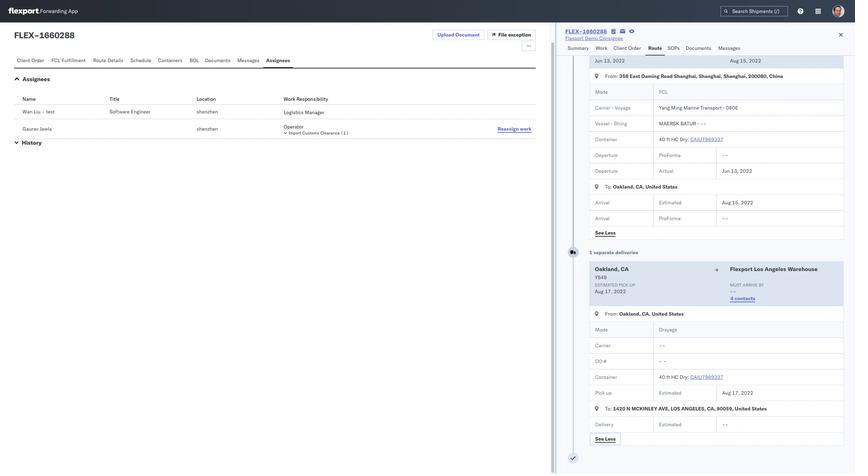 Task type: vqa. For each thing, say whether or not it's contained in the screenshot.
2:45
no



Task type: locate. For each thing, give the bounding box(es) containing it.
1 vertical spatial united
[[652, 311, 668, 318]]

1 : from the top
[[688, 136, 689, 143]]

order up departure
[[629, 45, 641, 51]]

1 vertical spatial see less button
[[591, 434, 620, 445]]

see less down delivery
[[596, 436, 616, 443]]

container
[[596, 136, 618, 143], [596, 375, 618, 381]]

see up separate
[[596, 230, 604, 236]]

1 separate deliveries
[[590, 250, 639, 256]]

ft
[[667, 136, 670, 143], [667, 375, 670, 381]]

0 horizontal spatial shanghai,
[[674, 73, 698, 79]]

1 caiu7969337 button from the top
[[691, 136, 724, 143]]

route for route
[[649, 45, 662, 51]]

0 vertical spatial route
[[649, 45, 662, 51]]

1 vertical spatial less
[[605, 436, 616, 443]]

oakland, for from:
[[620, 311, 641, 318]]

caiu7969337 down batur
[[691, 136, 724, 143]]

fcl up yang
[[659, 89, 668, 95]]

1 horizontal spatial actual
[[659, 168, 674, 174]]

1 vertical spatial carrier
[[596, 343, 611, 349]]

0 horizontal spatial assignees button
[[23, 76, 50, 83]]

40 ft hc dry : caiu7969337 down batur
[[659, 136, 724, 143]]

0 vertical spatial :
[[688, 136, 689, 143]]

caiu7969337 button down batur
[[691, 136, 724, 143]]

demo
[[585, 35, 598, 42]]

1 vertical spatial ca,
[[642, 311, 651, 318]]

less up 1 separate deliveries
[[605, 230, 616, 236]]

0 horizontal spatial 17,
[[605, 289, 613, 295]]

1 less from the top
[[605, 230, 616, 236]]

1 horizontal spatial documents button
[[683, 42, 716, 56]]

0 vertical spatial oakland,
[[613, 184, 635, 190]]

2 vertical spatial oakland,
[[620, 311, 641, 318]]

responsibility
[[297, 96, 328, 102]]

mode up carrier • voyage
[[596, 89, 608, 95]]

1 40 from the top
[[659, 136, 666, 143]]

1 vertical spatial departure
[[596, 168, 618, 174]]

1 hc from the top
[[672, 136, 679, 143]]

1 vertical spatial client order
[[17, 57, 44, 64]]

caiu7969337 button up angeles,
[[691, 375, 724, 381]]

1 vertical spatial proforma
[[659, 216, 681, 222]]

upload
[[438, 32, 454, 38]]

mode for from: 358 east daming road shanghai, shanghai, shanghai, 200080, china
[[596, 89, 608, 95]]

1 to: from the top
[[605, 184, 612, 190]]

flexport los angeles warehouse
[[730, 266, 818, 273]]

2 vertical spatial united
[[735, 406, 751, 413]]

1 horizontal spatial client order button
[[611, 42, 646, 56]]

1 see less from the top
[[596, 230, 616, 236]]

1 vertical spatial see less
[[596, 436, 616, 443]]

1 vertical spatial order
[[31, 57, 44, 64]]

1 vertical spatial to:
[[605, 406, 612, 413]]

flexport
[[566, 35, 584, 42], [730, 266, 753, 273]]

1 shanghai, from the left
[[674, 73, 698, 79]]

0 vertical spatial from:
[[605, 73, 618, 79]]

2 caiu7969337 from the top
[[691, 375, 724, 381]]

see less button
[[591, 228, 620, 238], [591, 434, 620, 445]]

1 ft from the top
[[667, 136, 670, 143]]

1 vertical spatial :
[[688, 375, 689, 381]]

estimated down the los
[[659, 422, 682, 428]]

proforma for departure
[[659, 152, 681, 159]]

0 vertical spatial container
[[596, 136, 618, 143]]

ft for maersk batur
[[667, 136, 670, 143]]

2 arrival from the top
[[596, 216, 610, 222]]

0 vertical spatial documents
[[686, 45, 712, 51]]

0 vertical spatial united
[[646, 184, 662, 190]]

1 horizontal spatial route
[[649, 45, 662, 51]]

less down delivery
[[605, 436, 616, 443]]

-- for arrival
[[723, 216, 729, 222]]

aug
[[730, 58, 739, 64], [723, 200, 731, 206], [595, 289, 604, 295], [723, 390, 731, 397]]

: up the to: 1420 n mckinley ave, los angeles, ca, 90059, united states
[[688, 375, 689, 381]]

17, down y549
[[605, 289, 613, 295]]

flexport. image
[[8, 8, 40, 15]]

work inside button
[[596, 45, 608, 51]]

2 vertical spatial states
[[752, 406, 767, 413]]

0 vertical spatial departure
[[596, 152, 618, 159]]

estimated up the los
[[659, 390, 682, 397]]

1660288 up flexport demo consignee
[[583, 28, 607, 35]]

17, up the 90059,
[[733, 390, 740, 397]]

40 for maersk batur
[[659, 136, 666, 143]]

1 container from the top
[[596, 136, 618, 143]]

1 vertical spatial shenzhen
[[197, 126, 218, 132]]

1 vertical spatial documents
[[205, 57, 230, 64]]

see
[[596, 230, 604, 236], [596, 436, 604, 443]]

ft for - -
[[667, 375, 670, 381]]

dry for - -
[[680, 375, 688, 381]]

from: left 358
[[605, 73, 618, 79]]

fcl left fulfillment
[[51, 57, 60, 64]]

shanghai, left 200080,
[[724, 73, 747, 79]]

2022 inside actual departure jun 13, 2022
[[613, 58, 625, 64]]

17, inside estimated pick up aug 17, 2022
[[605, 289, 613, 295]]

: down batur
[[688, 136, 689, 143]]

departure
[[596, 152, 618, 159], [596, 168, 618, 174]]

2 from: from the top
[[605, 311, 618, 318]]

1 horizontal spatial flexport
[[730, 266, 753, 273]]

caiu7969337 up angeles,
[[691, 375, 724, 381]]

client up departure
[[614, 45, 627, 51]]

0 horizontal spatial client order
[[17, 57, 44, 64]]

1 from: from the top
[[605, 73, 618, 79]]

0 vertical spatial states
[[663, 184, 678, 190]]

0 vertical spatial proforma
[[659, 152, 681, 159]]

0 vertical spatial 17,
[[605, 289, 613, 295]]

4
[[731, 296, 734, 302]]

fcl inside fcl fulfillment button
[[51, 57, 60, 64]]

shenzhen
[[197, 109, 218, 115], [197, 126, 218, 132]]

1 vertical spatial 40
[[659, 375, 666, 381]]

0 vertical spatial up
[[630, 283, 635, 288]]

manager
[[305, 109, 324, 116]]

1 vertical spatial route
[[93, 57, 106, 64]]

carrier for carrier
[[596, 343, 611, 349]]

:
[[688, 136, 689, 143], [688, 375, 689, 381]]

2 proforma from the top
[[659, 216, 681, 222]]

0 vertical spatial messages
[[719, 45, 741, 51]]

1 vertical spatial states
[[669, 311, 684, 318]]

dry down maersk batur • -- at the right of the page
[[680, 136, 688, 143]]

route inside button
[[649, 45, 662, 51]]

40 ft hc dry : caiu7969337 up angeles,
[[659, 375, 724, 381]]

: for - -
[[688, 375, 689, 381]]

ft down - -
[[667, 375, 670, 381]]

2022
[[613, 58, 625, 64], [749, 58, 762, 64], [740, 168, 753, 174], [741, 200, 754, 206], [614, 289, 626, 295], [741, 390, 754, 397]]

15,
[[740, 58, 748, 64], [733, 200, 740, 206]]

oakland, for to:
[[613, 184, 635, 190]]

oakland, ca y549
[[595, 266, 629, 281]]

caiu7969337 for maersk batur
[[691, 136, 724, 143]]

0 vertical spatial ca,
[[636, 184, 645, 190]]

0 horizontal spatial up
[[606, 390, 612, 397]]

containers
[[158, 57, 183, 64]]

see less
[[596, 230, 616, 236], [596, 436, 616, 443]]

see for to: oakland, ca, united states
[[596, 230, 604, 236]]

0 vertical spatial see
[[596, 230, 604, 236]]

hc for maersk batur
[[672, 136, 679, 143]]

caiu7969337 button for - -
[[691, 375, 724, 381]]

1 carrier from the top
[[596, 105, 611, 111]]

0 vertical spatial mode
[[596, 89, 608, 95]]

united for to: oakland, ca, united states
[[646, 184, 662, 190]]

carrier up 'vessel'
[[596, 105, 611, 111]]

containers button
[[155, 54, 187, 68]]

3 shanghai, from the left
[[724, 73, 747, 79]]

shanghai, right the road
[[674, 73, 698, 79]]

see less button for to: 1420 n mckinley ave, los angeles, ca, 90059, united states
[[591, 434, 620, 445]]

route left details
[[93, 57, 106, 64]]

0 vertical spatial dry
[[680, 136, 688, 143]]

documents right sops button on the right of the page
[[686, 45, 712, 51]]

see less up separate
[[596, 230, 616, 236]]

from:
[[605, 73, 618, 79], [605, 311, 618, 318]]

2 see less button from the top
[[591, 434, 620, 445]]

angeles,
[[682, 406, 706, 413]]

0 vertical spatial carrier
[[596, 105, 611, 111]]

actual up to: oakland, ca, united states
[[659, 168, 674, 174]]

2 container from the top
[[596, 375, 618, 381]]

messages
[[719, 45, 741, 51], [238, 57, 260, 64]]

import
[[289, 131, 301, 136]]

1 horizontal spatial shanghai,
[[699, 73, 723, 79]]

1 vertical spatial hc
[[672, 375, 679, 381]]

15, inside estimated arrival aug 15, 2022
[[740, 58, 748, 64]]

1 mode from the top
[[596, 89, 608, 95]]

1 vertical spatial see
[[596, 436, 604, 443]]

actual
[[595, 52, 611, 57], [659, 168, 674, 174]]

0 horizontal spatial documents button
[[202, 54, 235, 68]]

hc
[[672, 136, 679, 143], [672, 375, 679, 381]]

carrier
[[596, 105, 611, 111], [596, 343, 611, 349]]

1 dry from the top
[[680, 136, 688, 143]]

1 vertical spatial assignees button
[[23, 76, 50, 83]]

documents button
[[683, 42, 716, 56], [202, 54, 235, 68]]

container down the #
[[596, 375, 618, 381]]

flexport up must
[[730, 266, 753, 273]]

work
[[596, 45, 608, 51], [284, 96, 295, 102]]

1 horizontal spatial 17,
[[733, 390, 740, 397]]

oakland, inside the oakland, ca y549
[[595, 266, 620, 273]]

1660288 down the forwarding app
[[39, 30, 75, 40]]

flexport down flex-
[[566, 35, 584, 42]]

0 vertical spatial see less button
[[591, 228, 620, 238]]

actual down the "consignee"
[[595, 52, 611, 57]]

• left "080e"
[[723, 105, 725, 111]]

1 vertical spatial flexport
[[730, 266, 753, 273]]

1 horizontal spatial assignees
[[266, 57, 290, 64]]

less
[[605, 230, 616, 236], [605, 436, 616, 443]]

client order up departure
[[614, 45, 641, 51]]

ft down maersk
[[667, 136, 670, 143]]

2 mode from the top
[[596, 327, 608, 333]]

0 vertical spatial ft
[[667, 136, 670, 143]]

Search Shipments (/) text field
[[721, 6, 789, 17]]

2 hc from the top
[[672, 375, 679, 381]]

-- up 'jun 13, 2022'
[[723, 152, 729, 159]]

see less for to: oakland, ca, united states
[[596, 230, 616, 236]]

2 horizontal spatial shanghai,
[[724, 73, 747, 79]]

40 down - -
[[659, 375, 666, 381]]

route left 'sops'
[[649, 45, 662, 51]]

documents button right bol
[[202, 54, 235, 68]]

client order down flex
[[17, 57, 44, 64]]

1 vertical spatial actual
[[659, 168, 674, 174]]

1 horizontal spatial fcl
[[659, 89, 668, 95]]

shanghai, up transport
[[699, 73, 723, 79]]

0 horizontal spatial actual
[[595, 52, 611, 57]]

up right pick at right bottom
[[606, 390, 612, 397]]

1 see less button from the top
[[591, 228, 620, 238]]

0 horizontal spatial work
[[284, 96, 295, 102]]

client order
[[614, 45, 641, 51], [17, 57, 44, 64]]

work down flexport demo consignee
[[596, 45, 608, 51]]

yang
[[659, 105, 670, 111]]

order down the flex - 1660288
[[31, 57, 44, 64]]

estimated down y549
[[595, 283, 618, 288]]

jun inside actual departure jun 13, 2022
[[595, 58, 603, 64]]

up right pick
[[630, 283, 635, 288]]

0 vertical spatial 15,
[[740, 58, 748, 64]]

see less button down delivery
[[591, 434, 620, 445]]

1 vertical spatial caiu7969337 button
[[691, 375, 724, 381]]

1 vertical spatial client
[[17, 57, 30, 64]]

from: down estimated pick up aug 17, 2022
[[605, 311, 618, 318]]

carrier up do #
[[596, 343, 611, 349]]

1 horizontal spatial 13,
[[731, 168, 739, 174]]

1660288
[[583, 28, 607, 35], [39, 30, 75, 40]]

string
[[614, 121, 627, 127]]

1 caiu7969337 from the top
[[691, 136, 724, 143]]

jawla
[[40, 126, 52, 132]]

mode up do #
[[596, 327, 608, 333]]

maersk batur • --
[[659, 121, 707, 127]]

oakland,
[[613, 184, 635, 190], [595, 266, 620, 273], [620, 311, 641, 318]]

actual inside actual departure jun 13, 2022
[[595, 52, 611, 57]]

2 40 from the top
[[659, 375, 666, 381]]

states for to: oakland, ca, united states
[[663, 184, 678, 190]]

caiu7969337 button
[[691, 136, 724, 143], [691, 375, 724, 381]]

flex-1660288
[[566, 28, 607, 35]]

0 vertical spatial caiu7969337
[[691, 136, 724, 143]]

40 ft hc dry : caiu7969337
[[659, 136, 724, 143], [659, 375, 724, 381]]

order
[[629, 45, 641, 51], [31, 57, 44, 64]]

1 departure from the top
[[596, 152, 618, 159]]

2 see from the top
[[596, 436, 604, 443]]

from: for from: 358 east daming road shanghai, shanghai, shanghai, 200080, china
[[605, 73, 618, 79]]

0 vertical spatial work
[[596, 45, 608, 51]]

0 vertical spatial hc
[[672, 136, 679, 143]]

2 vertical spatial ca,
[[707, 406, 716, 413]]

0 horizontal spatial jun
[[595, 58, 603, 64]]

work up logistics
[[284, 96, 295, 102]]

1 vertical spatial work
[[284, 96, 295, 102]]

messages for the right the messages button
[[719, 45, 741, 51]]

app
[[68, 8, 78, 15]]

0 vertical spatial 40
[[659, 136, 666, 143]]

less for 1420 n mckinley ave, los angeles, ca, 90059, united states
[[605, 436, 616, 443]]

bol
[[190, 57, 199, 64]]

client down flex
[[17, 57, 30, 64]]

2 40 ft hc dry : caiu7969337 from the top
[[659, 375, 724, 381]]

2 : from the top
[[688, 375, 689, 381]]

messages button
[[716, 42, 745, 56], [235, 54, 263, 68]]

1 horizontal spatial jun
[[723, 168, 730, 174]]

-
[[34, 30, 39, 40], [42, 109, 45, 115], [701, 121, 704, 127], [704, 121, 707, 127], [723, 152, 726, 159], [726, 152, 729, 159], [723, 216, 726, 222], [726, 216, 729, 222], [730, 289, 733, 295], [733, 289, 737, 295], [659, 343, 662, 349], [662, 343, 666, 349], [659, 359, 662, 365], [664, 359, 667, 365], [723, 422, 726, 428], [726, 422, 729, 428]]

2 see less from the top
[[596, 436, 616, 443]]

fcl
[[51, 57, 60, 64], [659, 89, 668, 95]]

2 ft from the top
[[667, 375, 670, 381]]

aug 15, 2022
[[723, 200, 754, 206]]

vessel
[[596, 121, 610, 127]]

0 vertical spatial less
[[605, 230, 616, 236]]

1 vertical spatial arrival
[[596, 216, 610, 222]]

logistics
[[284, 109, 304, 116]]

2 caiu7969337 button from the top
[[691, 375, 724, 381]]

arrival for estimated
[[596, 200, 610, 206]]

to: for to: 1420 n mckinley ave, los angeles, ca, 90059, united states
[[605, 406, 612, 413]]

1 horizontal spatial 1660288
[[583, 28, 607, 35]]

estimated left "arrival"
[[730, 52, 753, 57]]

schedule
[[131, 57, 151, 64]]

1 vertical spatial mode
[[596, 327, 608, 333]]

1 see from the top
[[596, 230, 604, 236]]

assignees button
[[263, 54, 293, 68], [23, 76, 50, 83]]

1 vertical spatial assignees
[[23, 76, 50, 83]]

1 vertical spatial from:
[[605, 311, 618, 318]]

1 vertical spatial 40 ft hc dry : caiu7969337
[[659, 375, 724, 381]]

fcl for fcl
[[659, 89, 668, 95]]

see less button up separate
[[591, 228, 620, 238]]

0 horizontal spatial 13,
[[604, 58, 612, 64]]

0 horizontal spatial documents
[[205, 57, 230, 64]]

jun up aug 15, 2022
[[723, 168, 730, 174]]

separate
[[594, 250, 614, 256]]

import customs clearance                (1)
[[289, 131, 349, 136]]

estimated for --
[[659, 422, 682, 428]]

• left string
[[611, 121, 613, 127]]

up inside estimated pick up aug 17, 2022
[[630, 283, 635, 288]]

13, down work button
[[604, 58, 612, 64]]

ca, for to:
[[636, 184, 645, 190]]

documents for documents button to the right
[[686, 45, 712, 51]]

0 vertical spatial shenzhen
[[197, 109, 218, 115]]

1 horizontal spatial client
[[614, 45, 627, 51]]

client order button down the "consignee"
[[611, 42, 646, 56]]

east
[[630, 73, 640, 79]]

route
[[649, 45, 662, 51], [93, 57, 106, 64]]

0 vertical spatial arrival
[[596, 200, 610, 206]]

work button
[[593, 42, 611, 56]]

2 shenzhen from the top
[[197, 126, 218, 132]]

documents button right 'sops'
[[683, 42, 716, 56]]

hc down maersk
[[672, 136, 679, 143]]

caiu7969337
[[691, 136, 724, 143], [691, 375, 724, 381]]

container for vessel
[[596, 136, 618, 143]]

13, up aug 15, 2022
[[731, 168, 739, 174]]

1 arrival from the top
[[596, 200, 610, 206]]

file exception button
[[488, 30, 536, 40], [488, 30, 536, 40]]

1 proforma from the top
[[659, 152, 681, 159]]

1 40 ft hc dry : caiu7969337 from the top
[[659, 136, 724, 143]]

dry up the to: 1420 n mckinley ave, los angeles, ca, 90059, united states
[[680, 375, 688, 381]]

see down delivery
[[596, 436, 604, 443]]

0 vertical spatial see less
[[596, 230, 616, 236]]

container down 'vessel'
[[596, 136, 618, 143]]

documents right bol button
[[205, 57, 230, 64]]

2 carrier from the top
[[596, 343, 611, 349]]

17,
[[605, 289, 613, 295], [733, 390, 740, 397]]

0 vertical spatial 13,
[[604, 58, 612, 64]]

2 departure from the top
[[596, 168, 618, 174]]

united for from: oakland, ca, united states
[[652, 311, 668, 318]]

40 down maersk
[[659, 136, 666, 143]]

2 dry from the top
[[680, 375, 688, 381]]

-- down the 90059,
[[723, 422, 729, 428]]

-- down aug 15, 2022
[[723, 216, 729, 222]]

flex-
[[566, 28, 583, 35]]

hc up the los
[[672, 375, 679, 381]]

0 vertical spatial to:
[[605, 184, 612, 190]]

see less for to: 1420 n mckinley ave, los angeles, ca, 90059, united states
[[596, 436, 616, 443]]

0 horizontal spatial client order button
[[14, 54, 49, 68]]

0 vertical spatial assignees button
[[263, 54, 293, 68]]

less for oakland, ca, united states
[[605, 230, 616, 236]]

aug 17, 2022
[[723, 390, 754, 397]]

2 to: from the top
[[605, 406, 612, 413]]

13,
[[604, 58, 612, 64], [731, 168, 739, 174]]

name
[[23, 96, 36, 102]]

0 horizontal spatial fcl
[[51, 57, 60, 64]]

route inside button
[[93, 57, 106, 64]]

2 less from the top
[[605, 436, 616, 443]]

1 vertical spatial oakland,
[[595, 266, 620, 273]]

estimated down to: oakland, ca, united states
[[659, 200, 682, 206]]

jun down work button
[[595, 58, 603, 64]]

0 vertical spatial caiu7969337 button
[[691, 136, 724, 143]]

client order button down flex
[[14, 54, 49, 68]]

dry for maersk batur
[[680, 136, 688, 143]]

sops button
[[665, 42, 683, 56]]

yang ming marine transport • 080e
[[659, 105, 739, 111]]

0 vertical spatial order
[[629, 45, 641, 51]]



Task type: describe. For each thing, give the bounding box(es) containing it.
actual for actual
[[659, 168, 674, 174]]

see for to: 1420 n mckinley ave, los angeles, ca, 90059, united states
[[596, 436, 604, 443]]

• left voyage
[[612, 105, 614, 111]]

work for work
[[596, 45, 608, 51]]

work for work responsibility
[[284, 96, 295, 102]]

route details
[[93, 57, 123, 64]]

software engineer
[[110, 109, 151, 115]]

history button
[[22, 139, 42, 146]]

1 vertical spatial 15,
[[733, 200, 740, 206]]

title
[[110, 96, 119, 102]]

080e
[[726, 105, 739, 111]]

drayage
[[659, 327, 678, 333]]

200080,
[[749, 73, 768, 79]]

forwarding app
[[40, 8, 78, 15]]

by
[[759, 283, 764, 288]]

arrival for proforma
[[596, 216, 610, 222]]

gaurav
[[23, 126, 38, 132]]

caiu7969337 button for maersk batur
[[691, 136, 724, 143]]

90059,
[[717, 406, 734, 413]]

0 horizontal spatial client
[[17, 57, 30, 64]]

document
[[456, 32, 480, 38]]

carrier for carrier • voyage
[[596, 105, 611, 111]]

estimated inside estimated arrival aug 15, 2022
[[730, 52, 753, 57]]

test
[[46, 109, 55, 115]]

to: oakland, ca, united states
[[605, 184, 678, 190]]

maersk
[[659, 121, 680, 127]]

1 horizontal spatial order
[[629, 45, 641, 51]]

aug inside estimated pick up aug 17, 2022
[[595, 289, 604, 295]]

pick
[[619, 283, 629, 288]]

pick up
[[596, 390, 612, 397]]

1 shenzhen from the top
[[197, 109, 218, 115]]

actual departure jun 13, 2022
[[595, 52, 636, 64]]

messages for leftmost the messages button
[[238, 57, 260, 64]]

contacts
[[735, 296, 756, 302]]

to: 1420 n mckinley ave, los angeles, ca, 90059, united states
[[605, 406, 767, 413]]

1
[[590, 250, 593, 256]]

-- for departure
[[723, 152, 729, 159]]

0 horizontal spatial 1660288
[[39, 30, 75, 40]]

container for do #
[[596, 375, 618, 381]]

1 horizontal spatial assignees button
[[263, 54, 293, 68]]

warehouse
[[788, 266, 818, 273]]

flex-1660288 link
[[566, 28, 607, 35]]

40 for - -
[[659, 375, 666, 381]]

states for from: oakland, ca, united states
[[669, 311, 684, 318]]

from: 358 east daming road shanghai, shanghai, shanghai, 200080, china
[[605, 73, 784, 79]]

to: for to: oakland, ca, united states
[[605, 184, 612, 190]]

file
[[499, 32, 507, 38]]

transport
[[701, 105, 722, 111]]

gaurav jawla
[[23, 126, 52, 132]]

daming
[[642, 73, 660, 79]]

mode for from: oakland, ca, united states
[[596, 327, 608, 333]]

estimated arrival aug 15, 2022
[[730, 52, 772, 64]]

fcl fulfillment button
[[49, 54, 90, 68]]

ca
[[621, 266, 629, 273]]

file exception
[[499, 32, 531, 38]]

work
[[520, 126, 532, 132]]

reassign work button
[[494, 124, 536, 134]]

1 vertical spatial 17,
[[733, 390, 740, 397]]

0 horizontal spatial order
[[31, 57, 44, 64]]

from: for from: oakland, ca, united states
[[605, 311, 618, 318]]

reassign work
[[498, 126, 532, 132]]

1420
[[613, 406, 626, 413]]

must
[[730, 283, 742, 288]]

arrival
[[754, 52, 772, 57]]

13, inside actual departure jun 13, 2022
[[604, 58, 612, 64]]

mckinley
[[632, 406, 658, 413]]

road
[[661, 73, 673, 79]]

flexport demo consignee link
[[566, 35, 623, 42]]

aug inside estimated arrival aug 15, 2022
[[730, 58, 739, 64]]

exception
[[508, 32, 531, 38]]

pick
[[596, 390, 605, 397]]

do #
[[596, 359, 607, 365]]

proforma for arrival
[[659, 216, 681, 222]]

2022 inside estimated arrival aug 15, 2022
[[749, 58, 762, 64]]

arrive
[[743, 283, 758, 288]]

estimated for aug 15, 2022
[[659, 200, 682, 206]]

flex - 1660288
[[14, 30, 75, 40]]

marine
[[684, 105, 699, 111]]

must arrive by -- 4 contacts
[[730, 283, 764, 302]]

forwarding app link
[[8, 8, 78, 15]]

engineer
[[131, 109, 151, 115]]

1 horizontal spatial messages button
[[716, 42, 745, 56]]

estimated for aug 17, 2022
[[659, 390, 682, 397]]

0 vertical spatial client order
[[614, 45, 641, 51]]

y549
[[595, 275, 607, 281]]

ca, for from:
[[642, 311, 651, 318]]

40 ft hc dry : caiu7969337 for maersk batur
[[659, 136, 724, 143]]

fulfillment
[[62, 57, 86, 64]]

ming
[[671, 105, 683, 111]]

departure
[[612, 52, 636, 57]]

see less button for to: oakland, ca, united states
[[591, 228, 620, 238]]

flex
[[14, 30, 34, 40]]

summary
[[568, 45, 589, 51]]

jun 13, 2022
[[723, 168, 753, 174]]

0 horizontal spatial messages button
[[235, 54, 263, 68]]

details
[[108, 57, 123, 64]]

departure for proforma
[[596, 152, 618, 159]]

delivery
[[596, 422, 614, 428]]

location
[[197, 96, 216, 102]]

departure for actual
[[596, 168, 618, 174]]

#
[[604, 359, 607, 365]]

actual for actual departure jun 13, 2022
[[595, 52, 611, 57]]

- -
[[659, 359, 667, 365]]

batur
[[681, 121, 697, 127]]

: for maersk batur
[[688, 136, 689, 143]]

voyage
[[615, 105, 631, 111]]

forwarding
[[40, 8, 67, 15]]

angeles
[[765, 266, 787, 273]]

china
[[770, 73, 784, 79]]

358
[[620, 73, 629, 79]]

2022 inside estimated pick up aug 17, 2022
[[614, 289, 626, 295]]

-- up - -
[[659, 343, 666, 349]]

import customs clearance                (1) button
[[284, 131, 485, 136]]

0 vertical spatial assignees
[[266, 57, 290, 64]]

estimated inside estimated pick up aug 17, 2022
[[595, 283, 618, 288]]

40 ft hc dry : caiu7969337 for - -
[[659, 375, 724, 381]]

schedule button
[[128, 54, 155, 68]]

sops
[[668, 45, 680, 51]]

software
[[110, 109, 130, 115]]

consignee
[[600, 35, 623, 42]]

hc for - -
[[672, 375, 679, 381]]

ave,
[[659, 406, 670, 413]]

carrier • voyage
[[596, 105, 631, 111]]

logistics manager
[[284, 109, 324, 116]]

fcl for fcl fulfillment
[[51, 57, 60, 64]]

flexport for flexport los angeles warehouse
[[730, 266, 753, 273]]

operator
[[284, 124, 304, 130]]

2 shanghai, from the left
[[699, 73, 723, 79]]

wan
[[23, 109, 32, 115]]

• right batur
[[698, 121, 699, 127]]

-- for delivery
[[723, 422, 729, 428]]

flexport for flexport demo consignee
[[566, 35, 584, 42]]

route for route details
[[93, 57, 106, 64]]

route button
[[646, 42, 665, 56]]

history
[[22, 139, 42, 146]]

0 vertical spatial client
[[614, 45, 627, 51]]

1 vertical spatial up
[[606, 390, 612, 397]]

vessel • string
[[596, 121, 627, 127]]

work responsibility
[[284, 96, 328, 102]]

caiu7969337 for - -
[[691, 375, 724, 381]]

(1)
[[341, 131, 349, 136]]

documents for leftmost documents button
[[205, 57, 230, 64]]

flexport demo consignee
[[566, 35, 623, 42]]



